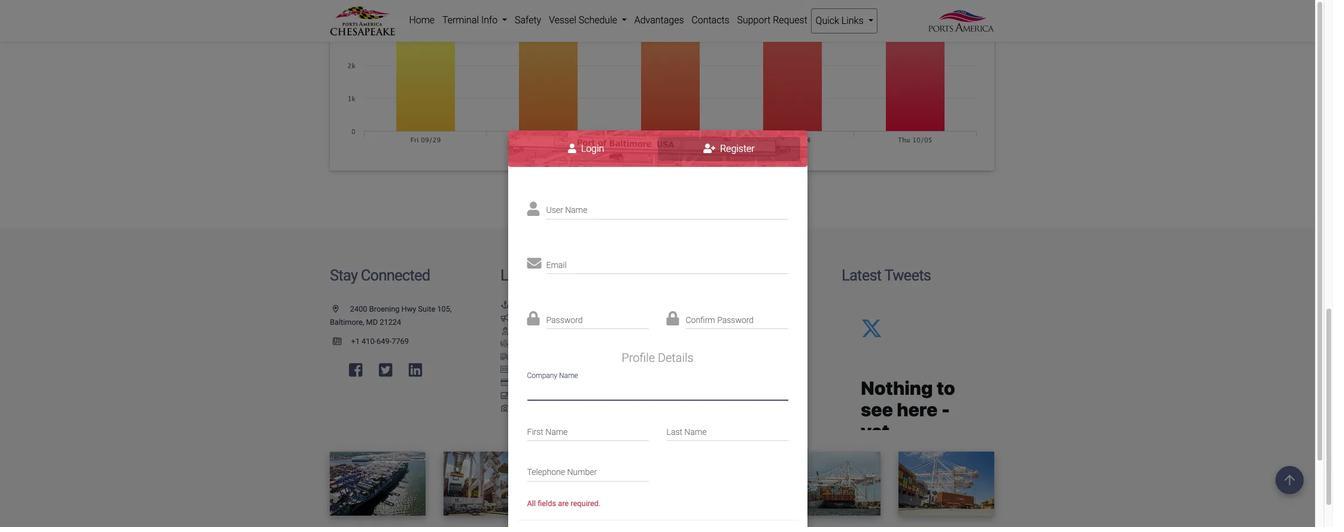 Task type: describe. For each thing, give the bounding box(es) containing it.
confirm
[[686, 315, 716, 325]]

credit card image
[[501, 380, 510, 387]]

search
[[726, 353, 749, 362]]

payments options link
[[501, 378, 577, 387]]

Last Name text field
[[667, 420, 788, 441]]

1 vertical spatial user image
[[527, 202, 540, 216]]

required.
[[571, 499, 601, 508]]

first
[[527, 427, 544, 437]]

image
[[703, 353, 724, 362]]

urgent messages
[[515, 314, 575, 323]]

2 password from the left
[[718, 315, 754, 325]]

hwy
[[402, 305, 416, 314]]

support
[[737, 14, 771, 26]]

tab list containing login
[[508, 130, 808, 167]]

online payment
[[515, 391, 568, 400]]

home
[[409, 14, 435, 26]]

ocr image search
[[686, 353, 749, 362]]

vessel schedule
[[686, 327, 742, 336]]

Email text field
[[546, 253, 788, 274]]

profile details
[[622, 351, 694, 365]]

vessel
[[686, 327, 708, 336]]

Confirm Password password field
[[686, 308, 788, 329]]

online
[[515, 391, 537, 400]]

telephone
[[527, 468, 565, 478]]

name for last name
[[685, 427, 707, 437]]

2400 broening hwy suite 105, baltimore, md 21224 link
[[330, 305, 452, 327]]

credit card front image
[[501, 393, 510, 400]]

payments
[[515, 378, 549, 387]]

messages
[[540, 314, 575, 323]]

request
[[773, 14, 808, 26]]

webaccess (truckers and brokers) link
[[501, 353, 632, 362]]

contacts
[[692, 14, 730, 26]]

first name
[[527, 427, 568, 437]]

latest
[[842, 266, 882, 284]]

linkedin image
[[409, 363, 422, 378]]

urgent messages link
[[501, 314, 575, 323]]

login link
[[515, 137, 658, 161]]

go to top image
[[1276, 467, 1304, 495]]

lock image for password
[[527, 311, 540, 326]]

links
[[501, 266, 534, 284]]

safety
[[515, 14, 541, 26]]

urgent
[[515, 314, 538, 323]]

brokers)
[[604, 353, 632, 362]]

name for user name
[[565, 206, 588, 215]]

suite
[[418, 305, 436, 314]]

payment
[[538, 391, 568, 400]]

webaccess (truckers and brokers)
[[515, 353, 632, 362]]

(truckers
[[557, 353, 587, 362]]

home link
[[405, 8, 439, 32]]

+1 410-649-7769
[[351, 337, 409, 346]]

envelope image
[[527, 256, 542, 271]]

profile
[[622, 351, 655, 365]]

baltimore,
[[330, 318, 364, 327]]

all
[[527, 499, 536, 508]]

delivery
[[749, 314, 776, 323]]

First Name text field
[[527, 420, 649, 441]]

connected
[[361, 266, 430, 284]]

649-
[[377, 337, 392, 346]]

name for first name
[[546, 427, 568, 437]]

tweets
[[885, 266, 931, 284]]

facebook square image
[[349, 363, 363, 378]]

hand receiving image
[[501, 341, 510, 348]]

truck container image
[[501, 354, 510, 361]]

105,
[[437, 305, 452, 314]]

are
[[558, 499, 569, 508]]

n4
[[536, 366, 546, 374]]

and
[[733, 314, 747, 323]]

user image inside login link
[[568, 144, 577, 153]]

1 password from the left
[[546, 315, 583, 325]]

2400 broening hwy suite 105, baltimore, md 21224
[[330, 305, 452, 327]]

User Name text field
[[546, 198, 788, 220]]

+1
[[351, 337, 360, 346]]

empty return and delivery
[[686, 314, 776, 323]]



Task type: vqa. For each thing, say whether or not it's contained in the screenshot.
Created
no



Task type: locate. For each thing, give the bounding box(es) containing it.
0 horizontal spatial user image
[[527, 202, 540, 216]]

register
[[718, 143, 755, 154]]

+1 410-649-7769 link
[[330, 337, 409, 346]]

name right first
[[546, 427, 568, 437]]

contacts link
[[688, 8, 734, 32]]

empty
[[686, 314, 707, 323]]

0 vertical spatial user image
[[568, 144, 577, 153]]

holiday
[[686, 391, 711, 400]]

Telephone Number text field
[[527, 461, 649, 482]]

email
[[546, 261, 567, 270]]

1 horizontal spatial user image
[[568, 144, 577, 153]]

lock image for confirm password
[[667, 311, 679, 326]]

webaccess
[[515, 353, 555, 362]]

advantages
[[635, 14, 684, 26]]

schedule right holiday
[[713, 391, 745, 400]]

user plus image
[[704, 144, 716, 153]]

0 horizontal spatial lock image
[[527, 311, 540, 326]]

twitter square image
[[379, 363, 392, 378]]

schedule down confirm password
[[710, 327, 742, 336]]

1 vertical spatial schedule
[[713, 391, 745, 400]]

lock image
[[527, 311, 540, 326], [667, 311, 679, 326]]

navis
[[515, 366, 534, 374]]

stay connected
[[330, 266, 430, 284]]

login
[[579, 143, 604, 154]]

Password password field
[[546, 308, 649, 329]]

2400
[[350, 305, 367, 314]]

md
[[366, 318, 378, 327]]

phone office image
[[333, 338, 351, 346]]

user image
[[568, 144, 577, 153], [527, 202, 540, 216]]

payments options
[[515, 378, 577, 387]]

online payment link
[[501, 391, 568, 400]]

cameras
[[540, 404, 570, 413]]

navis n4 link
[[501, 366, 546, 374]]

410-
[[362, 337, 377, 346]]

map marker alt image
[[333, 306, 348, 314]]

name
[[565, 206, 588, 215], [546, 427, 568, 437], [685, 427, 707, 437]]

schedule
[[710, 327, 742, 336], [713, 391, 745, 400]]

user
[[546, 206, 563, 215]]

1 lock image from the left
[[527, 311, 540, 326]]

lock image right bullhorn image at the bottom
[[527, 311, 540, 326]]

link to cameras link
[[501, 404, 570, 413]]

exchange image
[[671, 315, 681, 323]]

name right last
[[685, 427, 707, 437]]

options
[[551, 378, 577, 387]]

details
[[658, 351, 694, 365]]

name right user
[[565, 206, 588, 215]]

bullhorn image
[[501, 315, 510, 323]]

last name
[[667, 427, 707, 437]]

and
[[589, 353, 602, 362]]

7769
[[392, 337, 409, 346]]

broening
[[369, 305, 400, 314]]

holiday schedule link
[[671, 391, 745, 400]]

link
[[515, 404, 529, 413]]

empty return and delivery link
[[671, 314, 776, 323]]

container storage image
[[501, 367, 510, 374]]

1 horizontal spatial password
[[718, 315, 754, 325]]

resources
[[671, 266, 739, 284]]

2 lock image from the left
[[667, 311, 679, 326]]

all fields are required.
[[527, 499, 601, 508]]

register link
[[658, 137, 801, 161]]

confirm password
[[686, 315, 754, 325]]

number
[[567, 468, 597, 478]]

ocr
[[686, 353, 701, 362]]

holiday schedule
[[686, 391, 745, 400]]

advantages link
[[631, 8, 688, 32]]

1 horizontal spatial lock image
[[667, 311, 679, 326]]

tab list
[[508, 130, 808, 167]]

schedule for vessel schedule
[[710, 327, 742, 336]]

last
[[667, 427, 683, 437]]

None text field
[[527, 380, 788, 401]]

safety link
[[511, 8, 545, 32]]

fields
[[538, 499, 556, 508]]

navis n4
[[515, 366, 546, 374]]

ocr image search link
[[671, 353, 749, 362]]

user image left login
[[568, 144, 577, 153]]

telephone number
[[527, 468, 597, 478]]

latest tweets
[[842, 266, 931, 284]]

to
[[531, 404, 538, 413]]

return
[[709, 314, 731, 323]]

stay
[[330, 266, 358, 284]]

0 horizontal spatial password
[[546, 315, 583, 325]]

lock image left empty
[[667, 311, 679, 326]]

0 vertical spatial schedule
[[710, 327, 742, 336]]

user image left user
[[527, 202, 540, 216]]

user name
[[546, 206, 588, 215]]

link to cameras
[[515, 404, 570, 413]]

schedule for holiday schedule
[[713, 391, 745, 400]]

browser image
[[671, 354, 681, 361]]

user hard hat image
[[501, 328, 510, 336]]

21224
[[380, 318, 401, 327]]

bells image
[[671, 393, 681, 400]]

support request link
[[734, 8, 812, 32]]

anchor image
[[501, 302, 510, 310]]

vessel schedule link
[[671, 327, 742, 336]]

support request
[[737, 14, 808, 26]]

camera image
[[501, 406, 510, 413]]



